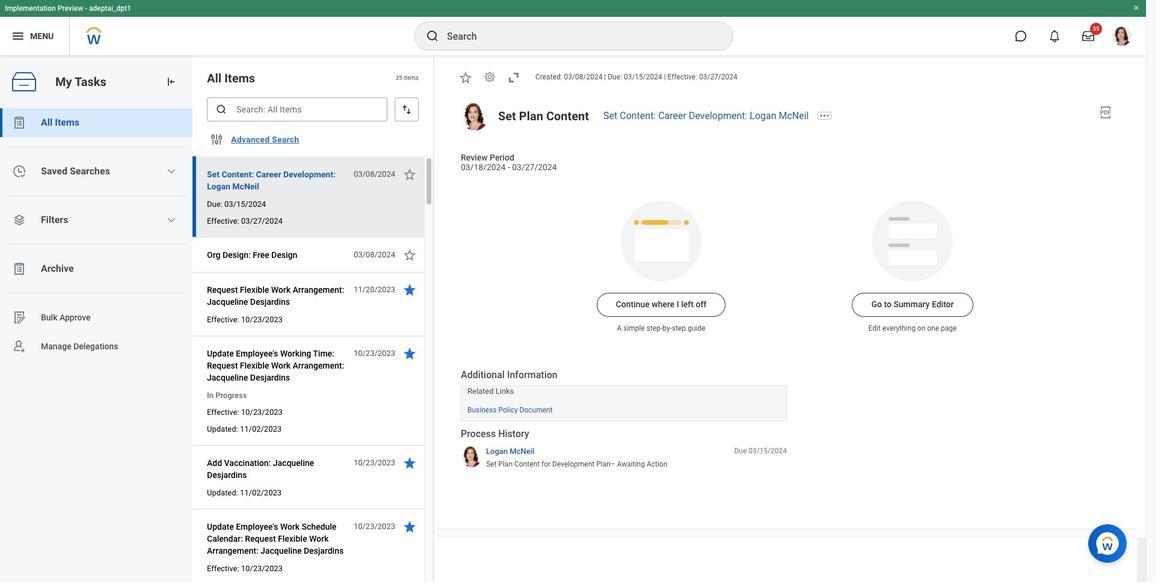 Task type: locate. For each thing, give the bounding box(es) containing it.
banner
[[0, 0, 1147, 55]]

search image
[[426, 29, 440, 43]]

chevron down image
[[167, 167, 177, 176], [167, 216, 177, 225]]

1 vertical spatial chevron down image
[[167, 216, 177, 225]]

1 chevron down image from the top
[[167, 167, 177, 176]]

star image
[[459, 70, 473, 85], [403, 167, 417, 182], [403, 347, 417, 361]]

transformation import image
[[165, 76, 177, 88]]

item list element
[[193, 55, 435, 583]]

list
[[0, 108, 193, 361]]

justify image
[[11, 29, 25, 43]]

sort image
[[401, 104, 413, 116]]

profile logan mcneil image
[[1113, 26, 1132, 48]]

0 vertical spatial chevron down image
[[167, 167, 177, 176]]

Search Workday  search field
[[447, 23, 709, 49]]

1 star image from the top
[[403, 248, 417, 262]]

2 chevron down image from the top
[[167, 216, 177, 225]]

process history region
[[461, 428, 787, 474]]

user plus image
[[12, 340, 26, 354]]

search image
[[216, 104, 228, 116]]

2 star image from the top
[[403, 283, 417, 297]]

fullscreen image
[[507, 70, 521, 85]]

star image
[[403, 248, 417, 262], [403, 283, 417, 297], [403, 456, 417, 471], [403, 520, 417, 535]]

inbox large image
[[1083, 30, 1095, 42]]



Task type: describe. For each thing, give the bounding box(es) containing it.
4 star image from the top
[[403, 520, 417, 535]]

0 vertical spatial star image
[[459, 70, 473, 85]]

3 star image from the top
[[403, 456, 417, 471]]

close environment banner image
[[1134, 4, 1141, 11]]

chevron down image for perspective image
[[167, 216, 177, 225]]

1 vertical spatial star image
[[403, 167, 417, 182]]

chevron down image for clock check icon
[[167, 167, 177, 176]]

view printable version (pdf) image
[[1099, 105, 1114, 120]]

Search: All Items text field
[[207, 98, 388, 122]]

clock check image
[[12, 164, 26, 179]]

employee's photo (logan mcneil) image
[[461, 103, 489, 131]]

perspective image
[[12, 213, 26, 228]]

clipboard image
[[12, 262, 26, 276]]

rename image
[[12, 311, 26, 325]]

2 vertical spatial star image
[[403, 347, 417, 361]]

notifications large image
[[1049, 30, 1061, 42]]

additional information region
[[461, 369, 787, 422]]

gear image
[[484, 71, 496, 83]]

configure image
[[210, 132, 224, 147]]

clipboard image
[[12, 116, 26, 130]]



Task type: vqa. For each thing, say whether or not it's contained in the screenshot.
the 'Status'
no



